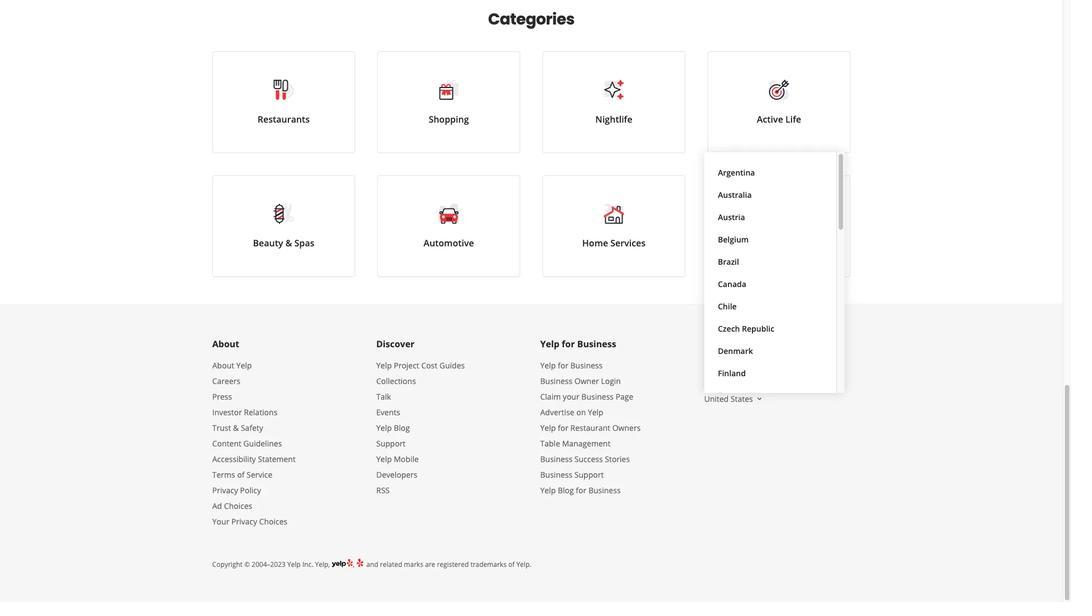 Task type: describe. For each thing, give the bounding box(es) containing it.
business up the owner
[[571, 360, 603, 371]]

trust
[[212, 423, 231, 434]]

for down advertise
[[558, 423, 569, 434]]

australia
[[718, 190, 752, 200]]

yelp right on at right bottom
[[588, 407, 604, 418]]

about yelp link
[[212, 360, 252, 371]]

countries
[[705, 376, 748, 388]]

business success stories link
[[541, 454, 630, 465]]

yelp down support link
[[377, 454, 392, 465]]

rss link
[[377, 485, 390, 496]]

yelp up claim
[[541, 360, 556, 371]]

16 chevron down v2 image
[[756, 395, 765, 404]]

nightlife
[[596, 113, 633, 125]]

terms of service link
[[212, 470, 273, 480]]

privacy policy link
[[212, 485, 261, 496]]

claim your business page link
[[541, 392, 634, 402]]

support link
[[377, 439, 406, 449]]

nightlife link
[[543, 51, 686, 153]]

owners
[[613, 423, 641, 434]]

and
[[367, 560, 379, 569]]

for up yelp for business link
[[562, 338, 575, 350]]

marks
[[404, 560, 424, 569]]

stories
[[605, 454, 630, 465]]

talk link
[[377, 392, 391, 402]]

0 vertical spatial privacy
[[212, 485, 238, 496]]

safety
[[241, 423, 263, 434]]

yelp.
[[517, 560, 532, 569]]

2004–2023
[[252, 560, 286, 569]]

chile button
[[714, 295, 828, 318]]

guidelines
[[244, 439, 282, 449]]

registered
[[437, 560, 469, 569]]

brazil button
[[714, 251, 828, 273]]

yelp left inc.
[[288, 560, 301, 569]]

yelp down business support link
[[541, 485, 556, 496]]

yelp up yelp for business link
[[541, 338, 560, 350]]

czech republic
[[718, 324, 775, 334]]

developers
[[377, 470, 418, 480]]

business up claim
[[541, 376, 573, 387]]

support inside yelp project cost guides collections talk events yelp blog support yelp mobile developers rss
[[377, 439, 406, 449]]

chile
[[718, 301, 737, 312]]

login
[[601, 376, 621, 387]]

yelp,
[[315, 560, 330, 569]]

press link
[[212, 392, 232, 402]]

blog inside yelp project cost guides collections talk events yelp blog support yelp mobile developers rss
[[394, 423, 410, 434]]

yelp project cost guides link
[[377, 360, 465, 371]]

management
[[562, 439, 611, 449]]

france button
[[714, 385, 828, 407]]

denmark
[[718, 346, 753, 357]]

investor relations link
[[212, 407, 278, 418]]

copyright © 2004–2023 yelp inc. yelp,
[[212, 560, 330, 569]]

content
[[212, 439, 242, 449]]

terms
[[212, 470, 235, 480]]

argentina
[[718, 167, 755, 178]]

about for about yelp careers press investor relations trust & safety content guidelines accessibility statement terms of service privacy policy ad choices your privacy choices
[[212, 360, 234, 371]]

home
[[583, 237, 609, 249]]

trust & safety link
[[212, 423, 263, 434]]

home services link
[[543, 176, 686, 278]]

about yelp careers press investor relations trust & safety content guidelines accessibility statement terms of service privacy policy ad choices your privacy choices
[[212, 360, 296, 527]]

table
[[541, 439, 560, 449]]

beauty
[[253, 237, 283, 249]]

1 horizontal spatial of
[[509, 560, 515, 569]]

mobile
[[394, 454, 419, 465]]

business up yelp for business link
[[578, 338, 617, 350]]

policy
[[240, 485, 261, 496]]

developers link
[[377, 470, 418, 480]]

accessibility
[[212, 454, 256, 465]]

events
[[377, 407, 400, 418]]

austria
[[718, 212, 745, 223]]

argentina button
[[714, 161, 828, 184]]

yelp up collections "link"
[[377, 360, 392, 371]]

spas
[[295, 237, 315, 249]]

press
[[212, 392, 232, 402]]

project
[[394, 360, 420, 371]]

republic
[[742, 324, 775, 334]]

active
[[757, 113, 784, 125]]

yelp for business
[[541, 338, 617, 350]]

yelp for restaurant owners link
[[541, 423, 641, 434]]

cost
[[422, 360, 438, 371]]

careers
[[212, 376, 241, 387]]

automotive link
[[378, 176, 521, 278]]

advertise
[[541, 407, 575, 418]]

yelp mobile link
[[377, 454, 419, 465]]

trademarks
[[471, 560, 507, 569]]

beauty & spas
[[253, 237, 315, 249]]

are
[[425, 560, 436, 569]]

yelp up table
[[541, 423, 556, 434]]

czech
[[718, 324, 740, 334]]

on
[[577, 407, 586, 418]]

austria button
[[714, 206, 828, 228]]

success
[[575, 454, 603, 465]]

yelp for business business owner login claim your business page advertise on yelp yelp for restaurant owners table management business success stories business support yelp blog for business
[[541, 360, 641, 496]]

owner
[[575, 376, 599, 387]]

finland button
[[714, 362, 828, 385]]



Task type: locate. For each thing, give the bounding box(es) containing it.
denmark button
[[714, 340, 828, 362]]

related
[[380, 560, 402, 569]]

1 vertical spatial of
[[509, 560, 515, 569]]

1 horizontal spatial &
[[286, 237, 292, 249]]

&
[[286, 237, 292, 249], [233, 423, 239, 434]]

privacy down ad choices "link" on the bottom
[[232, 517, 257, 527]]

and related marks are registered trademarks of yelp.
[[365, 560, 532, 569]]

about for about
[[212, 338, 239, 350]]

privacy
[[212, 485, 238, 496], [232, 517, 257, 527]]

for down business support link
[[576, 485, 587, 496]]

active life link
[[708, 51, 851, 153]]

united states button
[[705, 394, 765, 405]]

beauty & spas link
[[212, 176, 355, 278]]

belgium button
[[714, 228, 828, 251]]

business
[[578, 338, 617, 350], [571, 360, 603, 371], [541, 376, 573, 387], [582, 392, 614, 402], [541, 454, 573, 465], [541, 470, 573, 480], [589, 485, 621, 496]]

categories
[[488, 8, 575, 30]]

yelp burst image
[[357, 559, 365, 568]]

0 horizontal spatial of
[[237, 470, 245, 480]]

yelp blog for business link
[[541, 485, 621, 496]]

1 vertical spatial &
[[233, 423, 239, 434]]

careers link
[[212, 376, 241, 387]]

shopping
[[429, 113, 469, 125]]

category navigation section navigation
[[201, 0, 862, 304]]

canada button
[[714, 273, 828, 295]]

ad
[[212, 501, 222, 512]]

1 horizontal spatial choices
[[259, 517, 288, 527]]

1 horizontal spatial blog
[[558, 485, 574, 496]]

choices down privacy policy link
[[224, 501, 252, 512]]

life
[[786, 113, 802, 125]]

active life
[[757, 113, 802, 125]]

yelp down events "link"
[[377, 423, 392, 434]]

yelp inside about yelp careers press investor relations trust & safety content guidelines accessibility statement terms of service privacy policy ad choices your privacy choices
[[236, 360, 252, 371]]

restaurants
[[258, 113, 310, 125]]

1 vertical spatial support
[[575, 470, 604, 480]]

0 vertical spatial blog
[[394, 423, 410, 434]]

investor
[[212, 407, 242, 418]]

discover
[[377, 338, 415, 350]]

advertise on yelp link
[[541, 407, 604, 418]]

support
[[377, 439, 406, 449], [575, 470, 604, 480]]

privacy down 'terms'
[[212, 485, 238, 496]]

of
[[237, 470, 245, 480], [509, 560, 515, 569]]

belgium
[[718, 234, 749, 245]]

yelp project cost guides collections talk events yelp blog support yelp mobile developers rss
[[377, 360, 465, 496]]

about inside about yelp careers press investor relations trust & safety content guidelines accessibility statement terms of service privacy policy ad choices your privacy choices
[[212, 360, 234, 371]]

support down success
[[575, 470, 604, 480]]

for
[[562, 338, 575, 350], [558, 360, 569, 371], [558, 423, 569, 434], [576, 485, 587, 496]]

page
[[616, 392, 634, 402]]

business down the owner
[[582, 392, 614, 402]]

blog up support link
[[394, 423, 410, 434]]

support down yelp blog link
[[377, 439, 406, 449]]

of up privacy policy link
[[237, 470, 245, 480]]

services
[[611, 237, 646, 249]]

1 horizontal spatial support
[[575, 470, 604, 480]]

0 horizontal spatial blog
[[394, 423, 410, 434]]

business down stories
[[589, 485, 621, 496]]

& left the spas
[[286, 237, 292, 249]]

your
[[563, 392, 580, 402]]

support inside yelp for business business owner login claim your business page advertise on yelp yelp for restaurant owners table management business success stories business support yelp blog for business
[[575, 470, 604, 480]]

blog inside yelp for business business owner login claim your business page advertise on yelp yelp for restaurant owners table management business success stories business support yelp blog for business
[[558, 485, 574, 496]]

about
[[212, 338, 239, 350], [212, 360, 234, 371]]

collections link
[[377, 376, 416, 387]]

inc.
[[303, 560, 314, 569]]

2 about from the top
[[212, 360, 234, 371]]

automotive
[[424, 237, 474, 249]]

choices
[[224, 501, 252, 512], [259, 517, 288, 527]]

blog down business support link
[[558, 485, 574, 496]]

0 horizontal spatial support
[[377, 439, 406, 449]]

blog
[[394, 423, 410, 434], [558, 485, 574, 496]]

about up careers "link"
[[212, 360, 234, 371]]

& inside category navigation section navigation
[[286, 237, 292, 249]]

0 vertical spatial &
[[286, 237, 292, 249]]

yelp
[[541, 338, 560, 350], [236, 360, 252, 371], [377, 360, 392, 371], [541, 360, 556, 371], [588, 407, 604, 418], [377, 423, 392, 434], [541, 423, 556, 434], [377, 454, 392, 465], [541, 485, 556, 496], [288, 560, 301, 569]]

0 vertical spatial support
[[377, 439, 406, 449]]

1 vertical spatial privacy
[[232, 517, 257, 527]]

canada
[[718, 279, 747, 290]]

business down table
[[541, 454, 573, 465]]

collections
[[377, 376, 416, 387]]

0 vertical spatial choices
[[224, 501, 252, 512]]

1 about from the top
[[212, 338, 239, 350]]

languages
[[705, 338, 752, 350]]

©
[[244, 560, 250, 569]]

talk
[[377, 392, 391, 402]]

czech republic button
[[714, 318, 828, 340]]

business up yelp blog for business link on the bottom of the page
[[541, 470, 573, 480]]

yelp logo image
[[332, 559, 353, 569]]

0 vertical spatial of
[[237, 470, 245, 480]]

yelp up careers "link"
[[236, 360, 252, 371]]

events link
[[377, 407, 400, 418]]

1 vertical spatial about
[[212, 360, 234, 371]]

of left yelp.
[[509, 560, 515, 569]]

rss
[[377, 485, 390, 496]]

0 vertical spatial about
[[212, 338, 239, 350]]

business owner login link
[[541, 376, 621, 387]]

table management link
[[541, 439, 611, 449]]

for up 'business owner login' link
[[558, 360, 569, 371]]

finland
[[718, 368, 746, 379]]

restaurant
[[571, 423, 611, 434]]

shopping link
[[378, 51, 521, 153]]

yelp for business link
[[541, 360, 603, 371]]

1 vertical spatial blog
[[558, 485, 574, 496]]

your
[[212, 517, 229, 527]]

statement
[[258, 454, 296, 465]]

copyright
[[212, 560, 243, 569]]

content guidelines link
[[212, 439, 282, 449]]

business support link
[[541, 470, 604, 480]]

& inside about yelp careers press investor relations trust & safety content guidelines accessibility statement terms of service privacy policy ad choices your privacy choices
[[233, 423, 239, 434]]

about up about yelp link
[[212, 338, 239, 350]]

restaurants link
[[212, 51, 355, 153]]

of inside about yelp careers press investor relations trust & safety content guidelines accessibility statement terms of service privacy policy ad choices your privacy choices
[[237, 470, 245, 480]]

australia button
[[714, 184, 828, 206]]

accessibility statement link
[[212, 454, 296, 465]]

& right trust
[[233, 423, 239, 434]]

,
[[353, 560, 357, 569]]

france
[[718, 391, 744, 401]]

0 horizontal spatial choices
[[224, 501, 252, 512]]

0 horizontal spatial &
[[233, 423, 239, 434]]

1 vertical spatial choices
[[259, 517, 288, 527]]

united states
[[705, 394, 753, 405]]

choices down policy
[[259, 517, 288, 527]]



Task type: vqa. For each thing, say whether or not it's contained in the screenshot.
field
no



